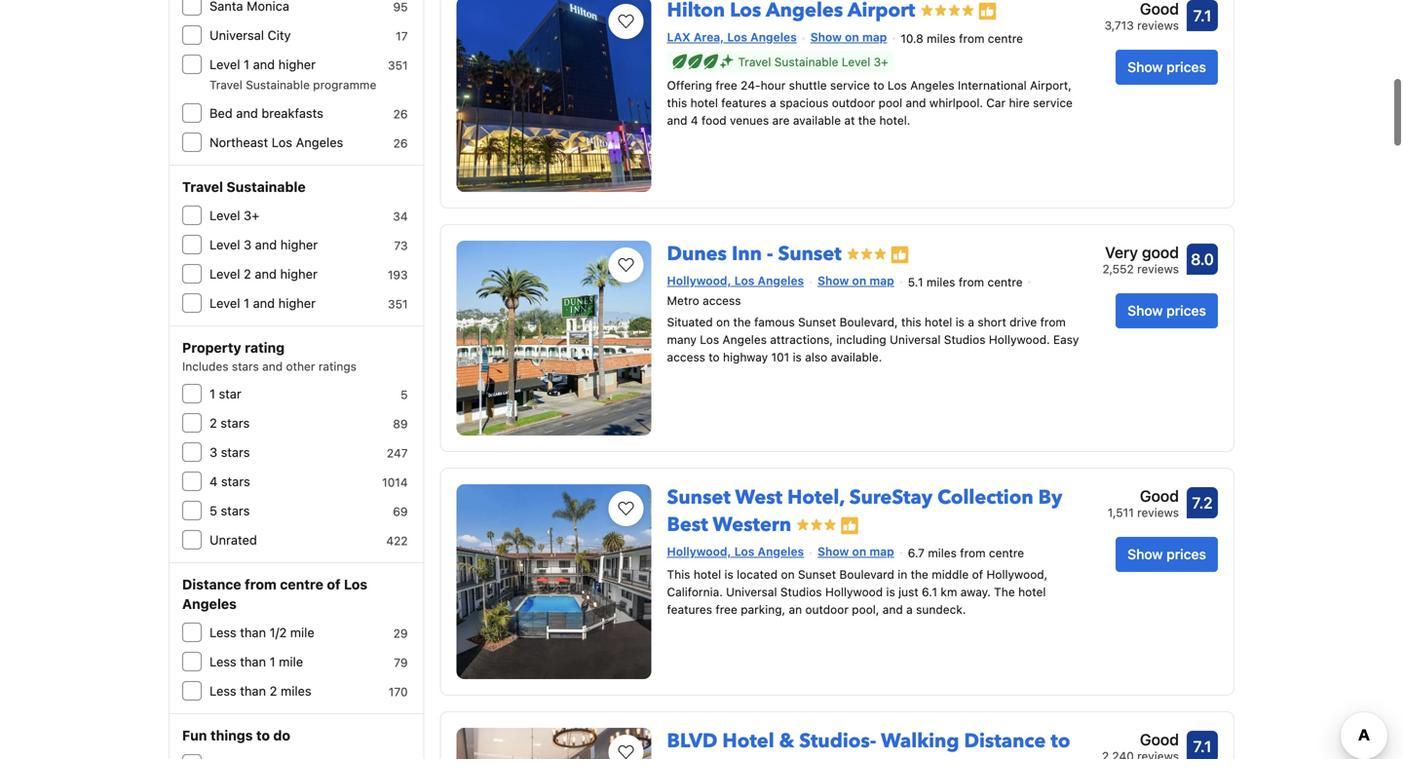 Task type: describe. For each thing, give the bounding box(es) containing it.
stars for 5 stars
[[221, 503, 250, 518]]

drive
[[1010, 315, 1037, 329]]

1 down level 2 and higher
[[244, 296, 250, 310]]

1 horizontal spatial this property is part of our preferred partner programme. it is committed to providing commendable service and good value. it will pay us a higher commission if you make a booking. image
[[978, 2, 997, 21]]

ratings
[[319, 360, 357, 373]]

and inside this hotel is located on sunset boulevard in the middle of hollywood, california. universal studios hollywood is just 6.1 km away. the hotel features free parking, an outdoor pool, and a sundeck.
[[883, 603, 903, 616]]

reviews inside very good 2,552 reviews
[[1137, 262, 1179, 276]]

on for 8.0
[[852, 274, 867, 287]]

level down 'level 3 and higher'
[[210, 267, 240, 281]]

lax
[[667, 30, 691, 44]]

best
[[667, 512, 708, 538]]

universal inside the situated on the famous sunset boulevard, this hotel is a short drive from many los angeles attractions, including universal studios hollywood. easy access to highway 101 is also available.
[[890, 333, 941, 347]]

hotel up california.
[[694, 568, 721, 581]]

mile for less than 1 mile
[[279, 654, 303, 669]]

outdoor inside this hotel is located on sunset boulevard in the middle of hollywood, california. universal studios hollywood is just 6.1 km away. the hotel features free parking, an outdoor pool, and a sundeck.
[[805, 603, 849, 616]]

6.7 miles from centre
[[908, 546, 1024, 560]]

1/2
[[270, 625, 287, 640]]

this inside the situated on the famous sunset boulevard, this hotel is a short drive from many los angeles attractions, including universal studios hollywood. easy access to highway 101 is also available.
[[901, 315, 922, 329]]

other
[[286, 360, 315, 373]]

the
[[994, 585, 1015, 599]]

24-
[[741, 78, 761, 92]]

show on map for surestay
[[818, 545, 894, 558]]

69
[[393, 505, 408, 518]]

hire
[[1009, 96, 1030, 109]]

29
[[393, 627, 408, 640]]

than for 1/2
[[240, 625, 266, 640]]

0 horizontal spatial this property is part of our preferred partner programme. it is committed to providing commendable service and good value. it will pay us a higher commission if you make a booking. image
[[890, 245, 910, 265]]

73
[[394, 239, 408, 252]]

los inside distance from centre of los angeles
[[344, 576, 368, 593]]

10.8 miles from centre
[[901, 32, 1023, 45]]

1 reviews from the top
[[1137, 19, 1179, 32]]

away.
[[961, 585, 991, 599]]

422
[[386, 534, 408, 548]]

very
[[1105, 243, 1138, 262]]

unrated
[[210, 533, 257, 547]]

less for less than 1 mile
[[210, 654, 236, 669]]

centre for 6.7 miles from centre
[[989, 546, 1024, 560]]

rating
[[245, 340, 285, 356]]

travel sustainable level 3+
[[738, 55, 889, 69]]

7.2
[[1192, 494, 1213, 512]]

lax area, los angeles
[[667, 30, 797, 44]]

1 prices from the top
[[1167, 59, 1207, 75]]

than for 1
[[240, 654, 266, 669]]

boulevard,
[[840, 315, 898, 329]]

from inside the situated on the famous sunset boulevard, this hotel is a short drive from many los angeles attractions, including universal studios hollywood. easy access to highway 101 is also available.
[[1040, 315, 1066, 329]]

2 vertical spatial good element
[[1102, 728, 1179, 751]]

101
[[771, 351, 790, 364]]

good
[[1142, 243, 1179, 262]]

level down travel sustainable
[[210, 208, 240, 223]]

-
[[767, 241, 773, 268]]

5 for 5 stars
[[210, 503, 217, 518]]

5 stars
[[210, 503, 250, 518]]

on inside this hotel is located on sunset boulevard in the middle of hollywood, california. universal studios hollywood is just 6.1 km away. the hotel features free parking, an outdoor pool, and a sundeck.
[[781, 568, 795, 581]]

angeles down -
[[758, 274, 804, 287]]

2 level 1 and higher from the top
[[210, 296, 316, 310]]

northeast los angeles
[[210, 135, 343, 150]]

angeles down "breakfasts"
[[296, 135, 343, 150]]

a inside offering free 24-hour shuttle service to los angeles international airport, this hotel features a spacious outdoor pool and whirlpool. car hire service and 4 food venues are available at the hotel.
[[770, 96, 776, 109]]

and down level 2 and higher
[[253, 296, 275, 310]]

centre for 5.1 miles from centre metro access
[[988, 275, 1023, 289]]

collection
[[938, 484, 1034, 511]]

1 351 from the top
[[388, 58, 408, 72]]

higher up level 2 and higher
[[280, 237, 318, 252]]

car
[[987, 96, 1006, 109]]

level up property
[[210, 296, 240, 310]]

centre for 10.8 miles from centre
[[988, 32, 1023, 45]]

are
[[773, 113, 790, 127]]

very good element
[[1103, 241, 1179, 264]]

northeast
[[210, 135, 268, 150]]

good 1,511 reviews
[[1108, 487, 1179, 519]]

map for sunset
[[870, 274, 894, 287]]

level up offering free 24-hour shuttle service to los angeles international airport, this hotel features a spacious outdoor pool and whirlpool. car hire service and 4 food venues are available at the hotel.
[[842, 55, 871, 69]]

1 vertical spatial service
[[1033, 96, 1073, 109]]

attractions,
[[770, 333, 833, 347]]

hollywood inside blvd hotel & studios- walking distance to universal studios hollywood
[[836, 755, 941, 759]]

hotel.
[[879, 113, 911, 127]]

airport,
[[1030, 78, 1072, 92]]

also
[[805, 351, 828, 364]]

and right bed
[[236, 106, 258, 120]]

is right '101'
[[793, 351, 802, 364]]

spacious
[[780, 96, 829, 109]]

1 down universal city
[[244, 57, 250, 72]]

to inside blvd hotel & studios- walking distance to universal studios hollywood
[[1051, 728, 1071, 755]]

2 horizontal spatial 2
[[270, 684, 277, 698]]

hotel right the
[[1018, 585, 1046, 599]]

sunset inside sunset west hotel, surestay collection by best western
[[667, 484, 731, 511]]

and inside property rating includes stars and other ratings
[[262, 360, 283, 373]]

property
[[182, 340, 241, 356]]

0 vertical spatial show on map
[[811, 30, 887, 44]]

international
[[958, 78, 1027, 92]]

10.8
[[901, 32, 924, 45]]

show prices button for dunes inn - sunset
[[1116, 293, 1218, 328]]

show down the 3,713 reviews
[[1128, 59, 1163, 75]]

level down level 3+
[[210, 237, 240, 252]]

and down 'level 3 and higher'
[[255, 267, 277, 281]]

0 vertical spatial service
[[830, 78, 870, 92]]

prices for sunset west hotel, surestay collection by best western
[[1167, 546, 1207, 562]]

hotel inside offering free 24-hour shuttle service to los angeles international airport, this hotel features a spacious outdoor pool and whirlpool. car hire service and 4 food venues are available at the hotel.
[[691, 96, 718, 109]]

west
[[735, 484, 783, 511]]

show up boulevard,
[[818, 274, 849, 287]]

fun things to do
[[182, 728, 290, 744]]

show down 2,552
[[1128, 303, 1163, 319]]

good for good
[[1140, 730, 1179, 749]]

1 show prices button from the top
[[1116, 50, 1218, 85]]

26 for breakfasts
[[393, 107, 408, 121]]

hotel,
[[788, 484, 845, 511]]

the inside the situated on the famous sunset boulevard, this hotel is a short drive from many los angeles attractions, including universal studios hollywood. easy access to highway 101 is also available.
[[733, 315, 751, 329]]

than for 2
[[240, 684, 266, 698]]

angeles inside the situated on the famous sunset boulevard, this hotel is a short drive from many los angeles attractions, including universal studios hollywood. easy access to highway 101 is also available.
[[723, 333, 767, 347]]

show on map for sunset
[[818, 274, 894, 287]]

on inside the situated on the famous sunset boulevard, this hotel is a short drive from many los angeles attractions, including universal studios hollywood. easy access to highway 101 is also available.
[[716, 315, 730, 329]]

1 vertical spatial 2
[[210, 416, 217, 430]]

1 vertical spatial 4
[[210, 474, 218, 489]]

an
[[789, 603, 802, 616]]

miles for 5.1
[[927, 275, 956, 289]]

do
[[273, 728, 290, 744]]

higher up travel sustainable programme
[[278, 57, 316, 72]]

0 horizontal spatial 3
[[210, 445, 217, 460]]

79
[[394, 656, 408, 670]]

on for 7.2
[[852, 545, 867, 558]]

1 star
[[210, 386, 242, 401]]

blvd
[[667, 728, 718, 755]]

scored 7.2 element
[[1187, 487, 1218, 518]]

good for good 1,511 reviews
[[1140, 487, 1179, 505]]

universal left the "city"
[[210, 28, 264, 42]]

studios inside blvd hotel & studios- walking distance to universal studios hollywood
[[761, 755, 831, 759]]

free inside offering free 24-hour shuttle service to los angeles international airport, this hotel features a spacious outdoor pool and whirlpool. car hire service and 4 food venues are available at the hotel.
[[716, 78, 738, 92]]

available.
[[831, 351, 882, 364]]

los inside offering free 24-hour shuttle service to los angeles international airport, this hotel features a spacious outdoor pool and whirlpool. car hire service and 4 food venues are available at the hotel.
[[888, 78, 907, 92]]

sunset west hotel, surestay collection by best western
[[667, 484, 1063, 538]]

boulevard
[[840, 568, 895, 581]]

miles for 10.8
[[927, 32, 956, 45]]

of inside this hotel is located on sunset boulevard in the middle of hollywood, california. universal studios hollywood is just 6.1 km away. the hotel features free parking, an outdoor pool, and a sundeck.
[[972, 568, 983, 581]]

dunes
[[667, 241, 727, 268]]

a inside the situated on the famous sunset boulevard, this hotel is a short drive from many los angeles attractions, including universal studios hollywood. easy access to highway 101 is also available.
[[968, 315, 975, 329]]

and left food on the right of the page
[[667, 113, 688, 127]]

sunset right -
[[778, 241, 842, 268]]

17
[[396, 29, 408, 43]]

sustainable for travel sustainable level 3+
[[775, 55, 839, 69]]

stars inside property rating includes stars and other ratings
[[232, 360, 259, 373]]

distance inside blvd hotel & studios- walking distance to universal studios hollywood
[[964, 728, 1046, 755]]

less than 1 mile
[[210, 654, 303, 669]]

hour
[[761, 78, 786, 92]]

hollywood.
[[989, 333, 1050, 347]]

very good 2,552 reviews
[[1103, 243, 1179, 276]]

pool
[[879, 96, 903, 109]]

5 for 5
[[401, 388, 408, 402]]

show down 1,511
[[1128, 546, 1163, 562]]

km
[[941, 585, 957, 599]]

universal inside this hotel is located on sunset boulevard in the middle of hollywood, california. universal studios hollywood is just 6.1 km away. the hotel features free parking, an outdoor pool, and a sundeck.
[[726, 585, 777, 599]]

1 horizontal spatial 3
[[244, 237, 252, 252]]

available
[[793, 113, 841, 127]]

distance inside distance from centre of los angeles
[[182, 576, 241, 593]]

of inside distance from centre of los angeles
[[327, 576, 341, 593]]

the inside this hotel is located on sunset boulevard in the middle of hollywood, california. universal studios hollywood is just 6.1 km away. the hotel features free parking, an outdoor pool, and a sundeck.
[[911, 568, 929, 581]]

from for 10.8 miles from centre
[[959, 32, 985, 45]]

los inside the situated on the famous sunset boulevard, this hotel is a short drive from many los angeles attractions, including universal studios hollywood. easy access to highway 101 is also available.
[[700, 333, 719, 347]]

level 2 and higher
[[210, 267, 318, 281]]

western
[[713, 512, 791, 538]]

4 stars
[[210, 474, 250, 489]]

higher down 'level 3 and higher'
[[280, 267, 318, 281]]

good element for 1,511 reviews
[[1108, 484, 1179, 508]]

sundeck.
[[916, 603, 966, 616]]

this
[[667, 568, 690, 581]]

1 left star
[[210, 386, 215, 401]]

sunset west hotel, surestay collection by best western link
[[667, 477, 1063, 538]]

193
[[388, 268, 408, 282]]

angeles inside distance from centre of los angeles
[[182, 596, 237, 612]]

level 3 and higher
[[210, 237, 318, 252]]

this inside offering free 24-hour shuttle service to los angeles international airport, this hotel features a spacious outdoor pool and whirlpool. car hire service and 4 food venues are available at the hotel.
[[667, 96, 687, 109]]

this hotel is located on sunset boulevard in the middle of hollywood, california. universal studios hollywood is just 6.1 km away. the hotel features free parking, an outdoor pool, and a sundeck.
[[667, 568, 1048, 616]]

and right pool
[[906, 96, 926, 109]]

city
[[268, 28, 291, 42]]



Task type: vqa. For each thing, say whether or not it's contained in the screenshot.
the bottommost THE 7.1
yes



Task type: locate. For each thing, give the bounding box(es) containing it.
1 hollywood, los angeles from the top
[[667, 274, 804, 287]]

0 vertical spatial free
[[716, 78, 738, 92]]

hollywood, up the
[[987, 568, 1048, 581]]

is left just
[[886, 585, 895, 599]]

and up level 2 and higher
[[255, 237, 277, 252]]

2 vertical spatial reviews
[[1137, 506, 1179, 519]]

1 horizontal spatial a
[[906, 603, 913, 616]]

bed
[[210, 106, 233, 120]]

angeles up travel sustainable level 3+
[[751, 30, 797, 44]]

mile
[[290, 625, 315, 640], [279, 654, 303, 669]]

3 less from the top
[[210, 684, 236, 698]]

1 horizontal spatial service
[[1033, 96, 1073, 109]]

hotel
[[723, 728, 774, 755]]

2 prices from the top
[[1167, 303, 1207, 319]]

0 vertical spatial good element
[[1105, 0, 1179, 20]]

features
[[721, 96, 767, 109], [667, 603, 712, 616]]

food
[[702, 113, 727, 127]]

prices down "scored 7.2" element
[[1167, 546, 1207, 562]]

3
[[244, 237, 252, 252], [210, 445, 217, 460]]

travel
[[738, 55, 771, 69], [210, 78, 243, 92], [182, 179, 223, 195]]

0 vertical spatial a
[[770, 96, 776, 109]]

1 less from the top
[[210, 625, 236, 640]]

0 vertical spatial 351
[[388, 58, 408, 72]]

show prices button down good 1,511 reviews
[[1116, 537, 1218, 572]]

hotel left the short
[[925, 315, 952, 329]]

bed and breakfasts
[[210, 106, 323, 120]]

universal city
[[210, 28, 291, 42]]

higher down level 2 and higher
[[278, 296, 316, 310]]

california.
[[667, 585, 723, 599]]

reviews right 1,511
[[1137, 506, 1179, 519]]

to inside the situated on the famous sunset boulevard, this hotel is a short drive from many los angeles attractions, including universal studios hollywood. easy access to highway 101 is also available.
[[709, 351, 720, 364]]

1 vertical spatial free
[[716, 603, 738, 616]]

1 horizontal spatial the
[[858, 113, 876, 127]]

programme
[[313, 78, 377, 92]]

level 3+
[[210, 208, 259, 223]]

miles up middle
[[928, 546, 957, 560]]

angeles up highway
[[723, 333, 767, 347]]

sustainable up level 3+
[[227, 179, 306, 195]]

1 vertical spatial show prices
[[1128, 303, 1207, 319]]

famous
[[754, 315, 795, 329]]

26 for angeles
[[393, 136, 408, 150]]

just
[[899, 585, 919, 599]]

to
[[873, 78, 884, 92], [709, 351, 720, 364], [256, 728, 270, 744], [1051, 728, 1071, 755]]

features down california.
[[667, 603, 712, 616]]

0 horizontal spatial 4
[[210, 474, 218, 489]]

travel for travel sustainable level 3+
[[738, 55, 771, 69]]

dunes inn - sunset
[[667, 241, 842, 268]]

is
[[956, 315, 965, 329], [793, 351, 802, 364], [725, 568, 734, 581], [886, 585, 895, 599]]

hollywood, down best
[[667, 545, 731, 558]]

service down airport, on the top of the page
[[1033, 96, 1073, 109]]

and down universal city
[[253, 57, 275, 72]]

than down the less than 1 mile
[[240, 684, 266, 698]]

0 horizontal spatial distance
[[182, 576, 241, 593]]

show on map up travel sustainable level 3+
[[811, 30, 887, 44]]

1 vertical spatial access
[[667, 351, 705, 364]]

whirlpool.
[[930, 96, 983, 109]]

a inside this hotel is located on sunset boulevard in the middle of hollywood, california. universal studios hollywood is just 6.1 km away. the hotel features free parking, an outdoor pool, and a sundeck.
[[906, 603, 913, 616]]

2 vertical spatial less
[[210, 684, 236, 698]]

stars for 2 stars
[[221, 416, 250, 430]]

show prices button for sunset west hotel, surestay collection by best western
[[1116, 537, 1218, 572]]

1 vertical spatial studios
[[780, 585, 822, 599]]

3 than from the top
[[240, 684, 266, 698]]

1 vertical spatial good
[[1140, 730, 1179, 749]]

0 vertical spatial hollywood, los angeles
[[667, 274, 804, 287]]

3+ up pool
[[874, 55, 889, 69]]

0 vertical spatial this
[[667, 96, 687, 109]]

good inside good 1,511 reviews
[[1140, 487, 1179, 505]]

hollywood, los angeles
[[667, 274, 804, 287], [667, 545, 804, 558]]

1 scored 7.1 element from the top
[[1187, 0, 1218, 31]]

1 horizontal spatial distance
[[964, 728, 1046, 755]]

1 horizontal spatial this
[[901, 315, 922, 329]]

2 vertical spatial prices
[[1167, 546, 1207, 562]]

6.1
[[922, 585, 938, 599]]

many
[[667, 333, 697, 347]]

service
[[830, 78, 870, 92], [1033, 96, 1073, 109]]

less
[[210, 625, 236, 640], [210, 654, 236, 669], [210, 684, 236, 698]]

this property is part of our preferred partner programme. it is committed to providing commendable service and good value. it will pay us a higher commission if you make a booking. image up 10.8 miles from centre
[[978, 2, 997, 21]]

sustainable up "shuttle"
[[775, 55, 839, 69]]

1 7.1 from the top
[[1193, 6, 1212, 25]]

3,713 reviews
[[1105, 19, 1179, 32]]

0 vertical spatial reviews
[[1137, 19, 1179, 32]]

sunset
[[778, 241, 842, 268], [798, 315, 836, 329], [667, 484, 731, 511], [798, 568, 836, 581]]

travel sustainable
[[182, 179, 306, 195]]

7.1 for second scored 7.1 element
[[1193, 737, 1212, 756]]

3 stars
[[210, 445, 250, 460]]

0 vertical spatial sustainable
[[775, 55, 839, 69]]

features inside offering free 24-hour shuttle service to los angeles international airport, this hotel features a spacious outdoor pool and whirlpool. car hire service and 4 food venues are available at the hotel.
[[721, 96, 767, 109]]

1 vertical spatial reviews
[[1137, 262, 1179, 276]]

stars up 4 stars
[[221, 445, 250, 460]]

stars down the rating
[[232, 360, 259, 373]]

hollywood, los angeles down inn at right
[[667, 274, 804, 287]]

1 vertical spatial level 1 and higher
[[210, 296, 316, 310]]

0 vertical spatial less
[[210, 625, 236, 640]]

2 horizontal spatial a
[[968, 315, 975, 329]]

0 vertical spatial distance
[[182, 576, 241, 593]]

access down many
[[667, 351, 705, 364]]

2 good from the top
[[1140, 730, 1179, 749]]

located
[[737, 568, 778, 581]]

centre up 1/2
[[280, 576, 324, 593]]

1 vertical spatial hollywood,
[[667, 545, 731, 558]]

1014
[[382, 476, 408, 489]]

scored 8.0 element
[[1187, 244, 1218, 275]]

1 vertical spatial sustainable
[[246, 78, 310, 92]]

2 vertical spatial hollywood,
[[987, 568, 1048, 581]]

less for less than 2 miles
[[210, 684, 236, 698]]

0 vertical spatial 26
[[393, 107, 408, 121]]

0 vertical spatial this property is part of our preferred partner programme. it is committed to providing commendable service and good value. it will pay us a higher commission if you make a booking. image
[[978, 2, 997, 21]]

access inside 5.1 miles from centre metro access
[[703, 294, 741, 308]]

studios inside the situated on the famous sunset boulevard, this hotel is a short drive from many los angeles attractions, including universal studios hollywood. easy access to highway 101 is also available.
[[944, 333, 986, 347]]

prices down "8.0"
[[1167, 303, 1207, 319]]

0 vertical spatial the
[[858, 113, 876, 127]]

free left 24-
[[716, 78, 738, 92]]

0 horizontal spatial this
[[667, 96, 687, 109]]

2 horizontal spatial the
[[911, 568, 929, 581]]

less for less than 1/2 mile
[[210, 625, 236, 640]]

2 down the less than 1 mile
[[270, 684, 277, 698]]

3 show prices from the top
[[1128, 546, 1207, 562]]

stars up the "unrated"
[[221, 503, 250, 518]]

from inside distance from centre of los angeles
[[245, 576, 277, 593]]

show prices button down the 3,713 reviews
[[1116, 50, 1218, 85]]

hollywood up pool,
[[825, 585, 883, 599]]

miles right 5.1
[[927, 275, 956, 289]]

0 vertical spatial access
[[703, 294, 741, 308]]

service up at
[[830, 78, 870, 92]]

studios inside this hotel is located on sunset boulevard in the middle of hollywood, california. universal studios hollywood is just 6.1 km away. the hotel features free parking, an outdoor pool, and a sundeck.
[[780, 585, 822, 599]]

0 vertical spatial hollywood,
[[667, 274, 731, 287]]

to inside offering free 24-hour shuttle service to los angeles international airport, this hotel features a spacious outdoor pool and whirlpool. car hire service and 4 food venues are available at the hotel.
[[873, 78, 884, 92]]

is left the located
[[725, 568, 734, 581]]

0 horizontal spatial service
[[830, 78, 870, 92]]

2 show prices from the top
[[1128, 303, 1207, 319]]

show up travel sustainable level 3+
[[811, 30, 842, 44]]

free down california.
[[716, 603, 738, 616]]

pool,
[[852, 603, 879, 616]]

stars
[[232, 360, 259, 373], [221, 416, 250, 430], [221, 445, 250, 460], [221, 474, 250, 489], [221, 503, 250, 518]]

good
[[1140, 487, 1179, 505], [1140, 730, 1179, 749]]

3+
[[874, 55, 889, 69], [244, 208, 259, 223]]

show prices for sunset west hotel, surestay collection by best western
[[1128, 546, 1207, 562]]

travel up bed
[[210, 78, 243, 92]]

1 vertical spatial less
[[210, 654, 236, 669]]

hollywood down walking
[[836, 755, 941, 759]]

2 vertical spatial show on map
[[818, 545, 894, 558]]

1 show prices from the top
[[1128, 59, 1207, 75]]

1 26 from the top
[[393, 107, 408, 121]]

less than 1/2 mile
[[210, 625, 315, 640]]

0 vertical spatial 3+
[[874, 55, 889, 69]]

travel up level 3+
[[182, 179, 223, 195]]

miles
[[927, 32, 956, 45], [927, 275, 956, 289], [928, 546, 957, 560], [281, 684, 312, 698]]

351
[[388, 58, 408, 72], [388, 297, 408, 311]]

hollywood inside this hotel is located on sunset boulevard in the middle of hollywood, california. universal studios hollywood is just 6.1 km away. the hotel features free parking, an outdoor pool, and a sundeck.
[[825, 585, 883, 599]]

5
[[401, 388, 408, 402], [210, 503, 217, 518]]

1 horizontal spatial 4
[[691, 113, 698, 127]]

2 vertical spatial 2
[[270, 684, 277, 698]]

hollywood, inside this hotel is located on sunset boulevard in the middle of hollywood, california. universal studios hollywood is just 6.1 km away. the hotel features free parking, an outdoor pool, and a sundeck.
[[987, 568, 1048, 581]]

blvd hotel & studios- walking distance to universal studios hollywood link
[[667, 720, 1071, 759]]

map for surestay
[[870, 545, 894, 558]]

1 vertical spatial 3
[[210, 445, 217, 460]]

good element for 3,713 reviews
[[1105, 0, 1179, 20]]

2 vertical spatial the
[[911, 568, 929, 581]]

1 vertical spatial 7.1
[[1193, 737, 1212, 756]]

sustainable for travel sustainable
[[227, 179, 306, 195]]

on for 7.1
[[845, 30, 859, 44]]

1 vertical spatial this
[[901, 315, 922, 329]]

0 horizontal spatial the
[[733, 315, 751, 329]]

hotel inside the situated on the famous sunset boulevard, this hotel is a short drive from many los angeles attractions, including universal studios hollywood. easy access to highway 101 is also available.
[[925, 315, 952, 329]]

2 down 1 star
[[210, 416, 217, 430]]

dunes inn - sunset image
[[457, 241, 652, 436]]

hollywood,
[[667, 274, 731, 287], [667, 545, 731, 558], [987, 568, 1048, 581]]

features up venues
[[721, 96, 767, 109]]

2 less from the top
[[210, 654, 236, 669]]

distance
[[182, 576, 241, 593], [964, 728, 1046, 755]]

the inside offering free 24-hour shuttle service to los angeles international airport, this hotel features a spacious outdoor pool and whirlpool. car hire service and 4 food venues are available at the hotel.
[[858, 113, 876, 127]]

including
[[837, 333, 887, 347]]

0 vertical spatial good
[[1140, 487, 1179, 505]]

2 stars
[[210, 416, 250, 430]]

than left 1/2
[[240, 625, 266, 640]]

angeles
[[751, 30, 797, 44], [910, 78, 955, 92], [296, 135, 343, 150], [758, 274, 804, 287], [723, 333, 767, 347], [758, 545, 804, 558], [182, 596, 237, 612]]

2 free from the top
[[716, 603, 738, 616]]

than up the less than 2 miles on the bottom of page
[[240, 654, 266, 669]]

level down universal city
[[210, 57, 240, 72]]

this property is part of our preferred partner programme. it is committed to providing commendable service and good value. it will pay us a higher commission if you make a booking. image
[[978, 2, 997, 21], [890, 245, 910, 265], [840, 516, 860, 536], [840, 516, 860, 536]]

0 vertical spatial 2
[[244, 267, 251, 281]]

access inside the situated on the famous sunset boulevard, this hotel is a short drive from many los angeles attractions, including universal studios hollywood. easy access to highway 101 is also available.
[[667, 351, 705, 364]]

3 prices from the top
[[1167, 546, 1207, 562]]

miles for 6.7
[[928, 546, 957, 560]]

less up the less than 1 mile
[[210, 625, 236, 640]]

centre inside distance from centre of los angeles
[[280, 576, 324, 593]]

and
[[253, 57, 275, 72], [906, 96, 926, 109], [236, 106, 258, 120], [667, 113, 688, 127], [255, 237, 277, 252], [255, 267, 277, 281], [253, 296, 275, 310], [262, 360, 283, 373], [883, 603, 903, 616]]

universal down boulevard,
[[890, 333, 941, 347]]

situated
[[667, 315, 713, 329]]

outdoor
[[832, 96, 875, 109], [805, 603, 849, 616]]

1 vertical spatial scored 7.1 element
[[1187, 731, 1218, 759]]

3 show prices button from the top
[[1116, 537, 1218, 572]]

351 down 193
[[388, 297, 408, 311]]

2 reviews from the top
[[1137, 262, 1179, 276]]

1 vertical spatial map
[[870, 274, 894, 287]]

0 vertical spatial show prices
[[1128, 59, 1207, 75]]

hollywood, for sunset west hotel, surestay collection by best western
[[667, 545, 731, 558]]

1 vertical spatial mile
[[279, 654, 303, 669]]

0 vertical spatial map
[[862, 30, 887, 44]]

in
[[898, 568, 908, 581]]

distance from centre of los angeles
[[182, 576, 368, 612]]

on right the situated
[[716, 315, 730, 329]]

hilton los angeles airport image
[[457, 0, 652, 192]]

1 vertical spatial travel
[[210, 78, 243, 92]]

centre
[[988, 32, 1023, 45], [988, 275, 1023, 289], [989, 546, 1024, 560], [280, 576, 324, 593]]

sustainable up the bed and breakfasts
[[246, 78, 310, 92]]

0 horizontal spatial a
[[770, 96, 776, 109]]

3+ down travel sustainable
[[244, 208, 259, 223]]

show up boulevard
[[818, 545, 849, 558]]

26
[[393, 107, 408, 121], [393, 136, 408, 150]]

1 vertical spatial show on map
[[818, 274, 894, 287]]

angeles inside offering free 24-hour shuttle service to los angeles international airport, this hotel features a spacious outdoor pool and whirlpool. car hire service and 4 food venues are available at the hotel.
[[910, 78, 955, 92]]

hotel up food on the right of the page
[[691, 96, 718, 109]]

level 1 and higher down universal city
[[210, 57, 316, 72]]

1 vertical spatial the
[[733, 315, 751, 329]]

1 horizontal spatial 5
[[401, 388, 408, 402]]

show prices
[[1128, 59, 1207, 75], [1128, 303, 1207, 319], [1128, 546, 1207, 562]]

0 vertical spatial hollywood
[[825, 585, 883, 599]]

travel for travel sustainable programme
[[210, 78, 243, 92]]

0 vertical spatial studios
[[944, 333, 986, 347]]

sunset inside this hotel is located on sunset boulevard in the middle of hollywood, california. universal studios hollywood is just 6.1 km away. the hotel features free parking, an outdoor pool, and a sundeck.
[[798, 568, 836, 581]]

metro
[[667, 294, 699, 308]]

show prices down very good 2,552 reviews
[[1128, 303, 1207, 319]]

2,552
[[1103, 262, 1134, 276]]

1 vertical spatial distance
[[964, 728, 1046, 755]]

89
[[393, 417, 408, 431]]

situated on the famous sunset boulevard, this hotel is a short drive from many los angeles attractions, including universal studios hollywood. easy access to highway 101 is also available.
[[667, 315, 1079, 364]]

3 reviews from the top
[[1137, 506, 1179, 519]]

2 351 from the top
[[388, 297, 408, 311]]

map left 10.8
[[862, 30, 887, 44]]

scored 7.1 element
[[1187, 0, 1218, 31], [1187, 731, 1218, 759]]

0 vertical spatial scored 7.1 element
[[1187, 0, 1218, 31]]

2 hollywood, los angeles from the top
[[667, 545, 804, 558]]

0 vertical spatial show prices button
[[1116, 50, 1218, 85]]

from for 5.1 miles from centre metro access
[[959, 275, 984, 289]]

the left famous on the right of page
[[733, 315, 751, 329]]

hollywood, for dunes inn - sunset
[[667, 274, 731, 287]]

on
[[845, 30, 859, 44], [852, 274, 867, 287], [716, 315, 730, 329], [852, 545, 867, 558], [781, 568, 795, 581]]

centre up the short
[[988, 275, 1023, 289]]

reviews inside good 1,511 reviews
[[1137, 506, 1179, 519]]

0 vertical spatial 5
[[401, 388, 408, 402]]

0 vertical spatial level 1 and higher
[[210, 57, 316, 72]]

from inside 5.1 miles from centre metro access
[[959, 275, 984, 289]]

2 7.1 from the top
[[1193, 737, 1212, 756]]

distance down the "unrated"
[[182, 576, 241, 593]]

this property is part of our preferred partner programme. it is committed to providing commendable service and good value. it will pay us a higher commission if you make a booking. image up 5.1
[[890, 245, 910, 265]]

1 vertical spatial hollywood
[[836, 755, 941, 759]]

angeles up the located
[[758, 545, 804, 558]]

0 horizontal spatial of
[[327, 576, 341, 593]]

studios down the short
[[944, 333, 986, 347]]

1 vertical spatial 26
[[393, 136, 408, 150]]

show prices down the 3,713 reviews
[[1128, 59, 1207, 75]]

this down 5.1
[[901, 315, 922, 329]]

stars for 3 stars
[[221, 445, 250, 460]]

2 down 'level 3 and higher'
[[244, 267, 251, 281]]

1 horizontal spatial 2
[[244, 267, 251, 281]]

features inside this hotel is located on sunset boulevard in the middle of hollywood, california. universal studios hollywood is just 6.1 km away. the hotel features free parking, an outdoor pool, and a sundeck.
[[667, 603, 712, 616]]

highway
[[723, 351, 768, 364]]

is left the short
[[956, 315, 965, 329]]

34
[[393, 210, 408, 223]]

2 vertical spatial travel
[[182, 179, 223, 195]]

0 vertical spatial mile
[[290, 625, 315, 640]]

0 horizontal spatial 5
[[210, 503, 217, 518]]

breakfasts
[[262, 106, 323, 120]]

0 vertical spatial 4
[[691, 113, 698, 127]]

prices down the 3,713 reviews
[[1167, 59, 1207, 75]]

1 good from the top
[[1140, 487, 1179, 505]]

mile for less than 1/2 mile
[[290, 625, 315, 640]]

2 vertical spatial sustainable
[[227, 179, 306, 195]]

2 26 from the top
[[393, 136, 408, 150]]

0 vertical spatial features
[[721, 96, 767, 109]]

1 than from the top
[[240, 625, 266, 640]]

reviews right 3,713
[[1137, 19, 1179, 32]]

hollywood, los angeles for west
[[667, 545, 804, 558]]

0 vertical spatial outdoor
[[832, 96, 875, 109]]

middle
[[932, 568, 969, 581]]

than
[[240, 625, 266, 640], [240, 654, 266, 669], [240, 684, 266, 698]]

mile down 1/2
[[279, 654, 303, 669]]

4 inside offering free 24-hour shuttle service to los angeles international airport, this hotel features a spacious outdoor pool and whirlpool. car hire service and 4 food venues are available at the hotel.
[[691, 113, 698, 127]]

on up travel sustainable level 3+
[[845, 30, 859, 44]]

blvd hotel & studios- walking distance to universal studios hollywood
[[667, 728, 1071, 759]]

hollywood, los angeles for inn
[[667, 274, 804, 287]]

sunset inside the situated on the famous sunset boulevard, this hotel is a short drive from many los angeles attractions, including universal studios hollywood. easy access to highway 101 is also available.
[[798, 315, 836, 329]]

2 than from the top
[[240, 654, 266, 669]]

at
[[844, 113, 855, 127]]

centre inside 5.1 miles from centre metro access
[[988, 275, 1023, 289]]

travel for travel sustainable
[[182, 179, 223, 195]]

things
[[210, 728, 253, 744]]

5.1 miles from centre metro access
[[667, 275, 1023, 308]]

level 1 and higher
[[210, 57, 316, 72], [210, 296, 316, 310]]

prices for dunes inn - sunset
[[1167, 303, 1207, 319]]

shuttle
[[789, 78, 827, 92]]

sustainable for travel sustainable programme
[[246, 78, 310, 92]]

1,511
[[1108, 506, 1134, 519]]

4 left food on the right of the page
[[691, 113, 698, 127]]

offering free 24-hour shuttle service to los angeles international airport, this hotel features a spacious outdoor pool and whirlpool. car hire service and 4 food venues are available at the hotel.
[[667, 78, 1073, 127]]

1 down 1/2
[[270, 654, 275, 669]]

free inside this hotel is located on sunset boulevard in the middle of hollywood, california. universal studios hollywood is just 6.1 km away. the hotel features free parking, an outdoor pool, and a sundeck.
[[716, 603, 738, 616]]

3,713
[[1105, 19, 1134, 32]]

outdoor inside offering free 24-hour shuttle service to los angeles international airport, this hotel features a spacious outdoor pool and whirlpool. car hire service and 4 food venues are available at the hotel.
[[832, 96, 875, 109]]

1 free from the top
[[716, 78, 738, 92]]

247
[[387, 446, 408, 460]]

0 vertical spatial prices
[[1167, 59, 1207, 75]]

offering
[[667, 78, 712, 92]]

stars for 4 stars
[[221, 474, 250, 489]]

dunes inn - sunset link
[[667, 233, 842, 268]]

miles right 10.8
[[927, 32, 956, 45]]

map left 5.1
[[870, 274, 894, 287]]

1 vertical spatial a
[[968, 315, 975, 329]]

parking,
[[741, 603, 786, 616]]

less down the less than 1 mile
[[210, 684, 236, 698]]

from up the short
[[959, 275, 984, 289]]

a down just
[[906, 603, 913, 616]]

1 vertical spatial hollywood, los angeles
[[667, 545, 804, 558]]

1 vertical spatial 3+
[[244, 208, 259, 223]]

sunset west hotel, surestay collection by best western image
[[457, 484, 652, 679]]

7.1 for first scored 7.1 element from the top
[[1193, 6, 1212, 25]]

sunset up an
[[798, 568, 836, 581]]

angeles up the less than 1/2 mile
[[182, 596, 237, 612]]

1 vertical spatial 351
[[388, 297, 408, 311]]

show prices for dunes inn - sunset
[[1128, 303, 1207, 319]]

studios-
[[799, 728, 876, 755]]

by
[[1039, 484, 1063, 511]]

this property is part of our preferred partner programme. it is committed to providing commendable service and good value. it will pay us a higher commission if you make a booking. image
[[978, 2, 997, 21], [890, 245, 910, 265]]

map
[[862, 30, 887, 44], [870, 274, 894, 287], [870, 545, 894, 558]]

universal inside blvd hotel & studios- walking distance to universal studios hollywood
[[667, 755, 756, 759]]

map up boulevard
[[870, 545, 894, 558]]

sunset up the attractions,
[[798, 315, 836, 329]]

walking
[[881, 728, 959, 755]]

surestay
[[850, 484, 933, 511]]

1 horizontal spatial of
[[972, 568, 983, 581]]

1 vertical spatial than
[[240, 654, 266, 669]]

outdoor up at
[[832, 96, 875, 109]]

2 scored 7.1 element from the top
[[1187, 731, 1218, 759]]

1 vertical spatial show prices button
[[1116, 293, 1218, 328]]

0 horizontal spatial 3+
[[244, 208, 259, 223]]

from up easy
[[1040, 315, 1066, 329]]

2 show prices button from the top
[[1116, 293, 1218, 328]]

from for 6.7 miles from centre
[[960, 546, 986, 560]]

angeles up whirlpool.
[[910, 78, 955, 92]]

1 level 1 and higher from the top
[[210, 57, 316, 72]]

2 vertical spatial map
[[870, 545, 894, 558]]

good element
[[1105, 0, 1179, 20], [1108, 484, 1179, 508], [1102, 728, 1179, 751]]

miles up do in the left bottom of the page
[[281, 684, 312, 698]]

miles inside 5.1 miles from centre metro access
[[927, 275, 956, 289]]

1 vertical spatial 5
[[210, 503, 217, 518]]



